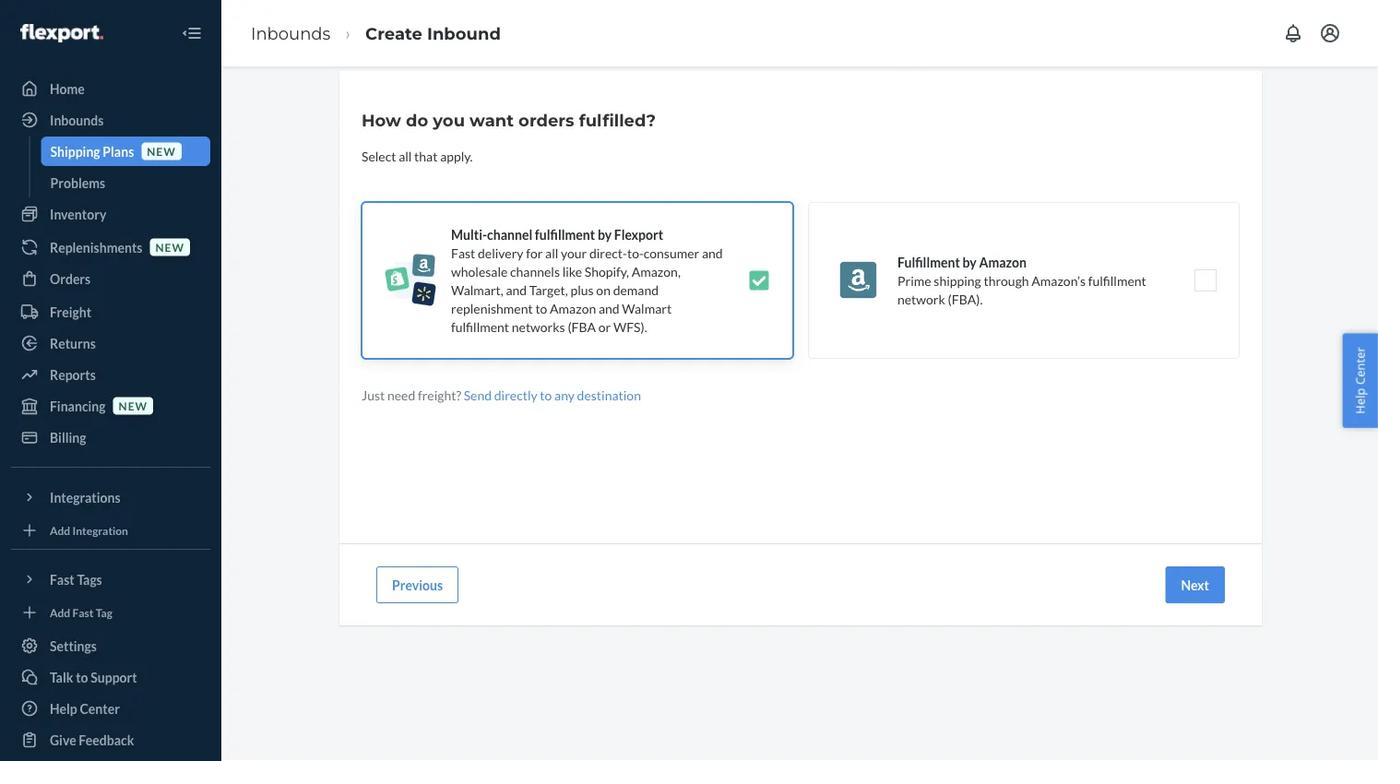 Task type: vqa. For each thing, say whether or not it's contained in the screenshot.
the Add related to Add Integration
yes



Task type: locate. For each thing, give the bounding box(es) containing it.
next button
[[1166, 567, 1226, 604]]

0 vertical spatial amazon
[[980, 254, 1027, 270]]

1 vertical spatial inbounds
[[50, 112, 104, 128]]

2 vertical spatial fulfillment
[[451, 319, 510, 335]]

0 vertical spatial center
[[1352, 347, 1369, 385]]

center inside help center link
[[80, 701, 120, 717]]

reports link
[[11, 360, 210, 389]]

by
[[598, 227, 612, 242], [963, 254, 977, 270]]

1 horizontal spatial by
[[963, 254, 977, 270]]

wholesale
[[451, 263, 508, 279]]

networks
[[512, 319, 565, 335]]

amazon
[[980, 254, 1027, 270], [550, 300, 596, 316]]

0 horizontal spatial and
[[506, 282, 527, 298]]

help center link
[[11, 694, 210, 724]]

1 vertical spatial help center
[[50, 701, 120, 717]]

help inside button
[[1352, 388, 1369, 414]]

fulfillment inside fulfillment by amazon prime shipping through amazon's fulfillment network (fba).
[[1089, 273, 1147, 288]]

1 horizontal spatial inbounds link
[[251, 23, 331, 43]]

and right consumer
[[702, 245, 723, 261]]

by up direct-
[[598, 227, 612, 242]]

1 vertical spatial amazon
[[550, 300, 596, 316]]

0 vertical spatial fast
[[451, 245, 476, 261]]

create inbound
[[366, 23, 501, 43]]

0 horizontal spatial inbounds link
[[11, 105, 210, 135]]

plans
[[103, 144, 134, 159]]

1 horizontal spatial help center
[[1352, 347, 1369, 414]]

select all that apply.
[[362, 148, 473, 164]]

fulfillment by amazon prime shipping through amazon's fulfillment network (fba).
[[898, 254, 1147, 307]]

multi-channel fulfillment by flexport fast delivery for all your direct-to-consumer and wholesale channels like shopify, amazon, walmart, and target, plus on demand replenishment to amazon and walmart fulfillment networks (fba or wfs).
[[451, 227, 723, 335]]

inventory link
[[11, 199, 210, 229]]

to right talk on the bottom
[[76, 670, 88, 685]]

1 vertical spatial center
[[80, 701, 120, 717]]

0 vertical spatial by
[[598, 227, 612, 242]]

1 add from the top
[[50, 524, 70, 537]]

tags
[[77, 572, 102, 587]]

amazon up through
[[980, 254, 1027, 270]]

add up settings
[[50, 606, 70, 619]]

add
[[50, 524, 70, 537], [50, 606, 70, 619]]

flexport logo image
[[20, 24, 103, 42]]

2 vertical spatial fast
[[72, 606, 94, 619]]

close navigation image
[[181, 22, 203, 44]]

help center
[[1352, 347, 1369, 414], [50, 701, 120, 717]]

(fba).
[[948, 291, 983, 307]]

1 vertical spatial and
[[506, 282, 527, 298]]

need
[[388, 387, 416, 403]]

0 vertical spatial new
[[147, 144, 176, 158]]

0 vertical spatial help center
[[1352, 347, 1369, 414]]

returns link
[[11, 329, 210, 358]]

settings
[[50, 638, 97, 654]]

fast down multi-
[[451, 245, 476, 261]]

0 vertical spatial add
[[50, 524, 70, 537]]

new right plans
[[147, 144, 176, 158]]

inventory
[[50, 206, 106, 222]]

fast left tags
[[50, 572, 75, 587]]

to left "any" at the left bottom
[[540, 387, 552, 403]]

0 vertical spatial all
[[399, 148, 412, 164]]

fast tags
[[50, 572, 102, 587]]

how
[[362, 110, 401, 130]]

add integration link
[[11, 520, 210, 542]]

and up or
[[599, 300, 620, 316]]

1 vertical spatial new
[[155, 240, 185, 254]]

add fast tag link
[[11, 602, 210, 624]]

0 horizontal spatial help center
[[50, 701, 120, 717]]

add left integration
[[50, 524, 70, 537]]

fast inside multi-channel fulfillment by flexport fast delivery for all your direct-to-consumer and wholesale channels like shopify, amazon, walmart, and target, plus on demand replenishment to amazon and walmart fulfillment networks (fba or wfs).
[[451, 245, 476, 261]]

0 vertical spatial inbounds link
[[251, 23, 331, 43]]

center inside "help center" button
[[1352, 347, 1369, 385]]

to
[[536, 300, 548, 316], [540, 387, 552, 403], [76, 670, 88, 685]]

0 horizontal spatial center
[[80, 701, 120, 717]]

channel
[[487, 227, 533, 242]]

1 horizontal spatial all
[[545, 245, 559, 261]]

to inside button
[[76, 670, 88, 685]]

inbounds
[[251, 23, 331, 43], [50, 112, 104, 128]]

feedback
[[79, 732, 134, 748]]

give feedback button
[[11, 725, 210, 755]]

0 vertical spatial fulfillment
[[535, 227, 595, 242]]

through
[[984, 273, 1030, 288]]

1 horizontal spatial inbounds
[[251, 23, 331, 43]]

fulfillment down replenishment
[[451, 319, 510, 335]]

fulfillment
[[535, 227, 595, 242], [1089, 273, 1147, 288], [451, 319, 510, 335]]

2 horizontal spatial fulfillment
[[1089, 273, 1147, 288]]

1 horizontal spatial center
[[1352, 347, 1369, 385]]

all left that
[[399, 148, 412, 164]]

1 vertical spatial fulfillment
[[1089, 273, 1147, 288]]

2 add from the top
[[50, 606, 70, 619]]

(fba
[[568, 319, 596, 335]]

directly
[[494, 387, 538, 403]]

prime
[[898, 273, 932, 288]]

billing link
[[11, 423, 210, 452]]

just need freight? send directly to any destination
[[362, 387, 641, 403]]

0 horizontal spatial by
[[598, 227, 612, 242]]

1 horizontal spatial and
[[599, 300, 620, 316]]

freight link
[[11, 297, 210, 327]]

amazon's
[[1032, 273, 1086, 288]]

all right for
[[545, 245, 559, 261]]

2 vertical spatial to
[[76, 670, 88, 685]]

shipping plans
[[50, 144, 134, 159]]

for
[[526, 245, 543, 261]]

that
[[414, 148, 438, 164]]

1 horizontal spatial help
[[1352, 388, 1369, 414]]

open notifications image
[[1283, 22, 1305, 44]]

1 vertical spatial fast
[[50, 572, 75, 587]]

help
[[1352, 388, 1369, 414], [50, 701, 77, 717]]

0 vertical spatial help
[[1352, 388, 1369, 414]]

all inside multi-channel fulfillment by flexport fast delivery for all your direct-to-consumer and wholesale channels like shopify, amazon, walmart, and target, plus on demand replenishment to amazon and walmart fulfillment networks (fba or wfs).
[[545, 245, 559, 261]]

target,
[[530, 282, 568, 298]]

new
[[147, 144, 176, 158], [155, 240, 185, 254], [119, 399, 148, 412]]

create
[[366, 23, 423, 43]]

0 vertical spatial inbounds
[[251, 23, 331, 43]]

0 horizontal spatial amazon
[[550, 300, 596, 316]]

2 vertical spatial new
[[119, 399, 148, 412]]

all
[[399, 148, 412, 164], [545, 245, 559, 261]]

2 horizontal spatial and
[[702, 245, 723, 261]]

2 vertical spatial and
[[599, 300, 620, 316]]

network
[[898, 291, 946, 307]]

by up shipping
[[963, 254, 977, 270]]

1 horizontal spatial amazon
[[980, 254, 1027, 270]]

0 horizontal spatial all
[[399, 148, 412, 164]]

fast left tag
[[72, 606, 94, 619]]

new for replenishments
[[155, 240, 185, 254]]

orders link
[[11, 264, 210, 293]]

fast tags button
[[11, 565, 210, 594]]

to up the networks
[[536, 300, 548, 316]]

freight
[[50, 304, 91, 320]]

and down channels
[[506, 282, 527, 298]]

multi-
[[451, 227, 487, 242]]

fulfillment up your
[[535, 227, 595, 242]]

talk to support button
[[11, 663, 210, 692]]

0 horizontal spatial fulfillment
[[451, 319, 510, 335]]

fulfillment right "amazon's" on the right top of the page
[[1089, 273, 1147, 288]]

on
[[597, 282, 611, 298]]

give feedback
[[50, 732, 134, 748]]

0 vertical spatial to
[[536, 300, 548, 316]]

1 vertical spatial add
[[50, 606, 70, 619]]

0 horizontal spatial help
[[50, 701, 77, 717]]

any
[[555, 387, 575, 403]]

amazon up (fba
[[550, 300, 596, 316]]

by inside fulfillment by amazon prime shipping through amazon's fulfillment network (fba).
[[963, 254, 977, 270]]

1 vertical spatial by
[[963, 254, 977, 270]]

0 horizontal spatial inbounds
[[50, 112, 104, 128]]

new up orders link at left
[[155, 240, 185, 254]]

check square image
[[748, 269, 771, 292]]

1 vertical spatial all
[[545, 245, 559, 261]]

new down reports link
[[119, 399, 148, 412]]

inbounds link inside breadcrumbs navigation
[[251, 23, 331, 43]]



Task type: describe. For each thing, give the bounding box(es) containing it.
flexport
[[614, 227, 664, 242]]

consumer
[[644, 245, 700, 261]]

to inside multi-channel fulfillment by flexport fast delivery for all your direct-to-consumer and wholesale channels like shopify, amazon, walmart, and target, plus on demand replenishment to amazon and walmart fulfillment networks (fba or wfs).
[[536, 300, 548, 316]]

want
[[470, 110, 514, 130]]

home link
[[11, 74, 210, 103]]

1 horizontal spatial fulfillment
[[535, 227, 595, 242]]

direct-
[[590, 245, 627, 261]]

add for add fast tag
[[50, 606, 70, 619]]

add for add integration
[[50, 524, 70, 537]]

new for shipping plans
[[147, 144, 176, 158]]

freight?
[[418, 387, 461, 403]]

demand
[[613, 282, 659, 298]]

replenishments
[[50, 239, 143, 255]]

inbound
[[427, 23, 501, 43]]

to-
[[627, 245, 644, 261]]

fulfillment
[[898, 254, 961, 270]]

like
[[563, 263, 582, 279]]

shopify,
[[585, 263, 629, 279]]

inbounds inside breadcrumbs navigation
[[251, 23, 331, 43]]

give
[[50, 732, 76, 748]]

next
[[1182, 577, 1210, 593]]

you
[[433, 110, 465, 130]]

help center button
[[1343, 333, 1379, 428]]

help center inside button
[[1352, 347, 1369, 414]]

send directly to any destination button
[[464, 386, 641, 404]]

fulfilled?
[[579, 110, 656, 130]]

settings link
[[11, 631, 210, 661]]

support
[[91, 670, 137, 685]]

1 vertical spatial help
[[50, 701, 77, 717]]

integrations button
[[11, 483, 210, 512]]

reports
[[50, 367, 96, 383]]

help center inside help center link
[[50, 701, 120, 717]]

1 vertical spatial inbounds link
[[11, 105, 210, 135]]

integration
[[72, 524, 128, 537]]

how do you want orders fulfilled?
[[362, 110, 656, 130]]

amazon inside multi-channel fulfillment by flexport fast delivery for all your direct-to-consumer and wholesale channels like shopify, amazon, walmart, and target, plus on demand replenishment to amazon and walmart fulfillment networks (fba or wfs).
[[550, 300, 596, 316]]

0 vertical spatial and
[[702, 245, 723, 261]]

open account menu image
[[1320, 22, 1342, 44]]

problems
[[50, 175, 105, 191]]

returns
[[50, 335, 96, 351]]

previous
[[392, 577, 443, 593]]

shipping
[[934, 273, 982, 288]]

talk
[[50, 670, 73, 685]]

send
[[464, 387, 492, 403]]

shipping
[[50, 144, 100, 159]]

problems link
[[41, 168, 210, 198]]

amazon,
[[632, 263, 681, 279]]

1 vertical spatial to
[[540, 387, 552, 403]]

integrations
[[50, 490, 121, 505]]

channels
[[510, 263, 560, 279]]

previous button
[[377, 567, 459, 604]]

breadcrumbs navigation
[[236, 6, 516, 60]]

orders
[[519, 110, 575, 130]]

destination
[[577, 387, 641, 403]]

tag
[[96, 606, 113, 619]]

add integration
[[50, 524, 128, 537]]

wfs).
[[614, 319, 648, 335]]

plus
[[571, 282, 594, 298]]

apply.
[[440, 148, 473, 164]]

orders
[[50, 271, 91, 287]]

select
[[362, 148, 396, 164]]

walmart
[[622, 300, 672, 316]]

create inbound link
[[366, 23, 501, 43]]

home
[[50, 81, 85, 96]]

new for financing
[[119, 399, 148, 412]]

walmart,
[[451, 282, 504, 298]]

financing
[[50, 398, 106, 414]]

do
[[406, 110, 428, 130]]

amazon inside fulfillment by amazon prime shipping through amazon's fulfillment network (fba).
[[980, 254, 1027, 270]]

add fast tag
[[50, 606, 113, 619]]

by inside multi-channel fulfillment by flexport fast delivery for all your direct-to-consumer and wholesale channels like shopify, amazon, walmart, and target, plus on demand replenishment to amazon and walmart fulfillment networks (fba or wfs).
[[598, 227, 612, 242]]

talk to support
[[50, 670, 137, 685]]

delivery
[[478, 245, 524, 261]]

fast inside dropdown button
[[50, 572, 75, 587]]

billing
[[50, 430, 86, 445]]

your
[[561, 245, 587, 261]]

or
[[599, 319, 611, 335]]

just
[[362, 387, 385, 403]]



